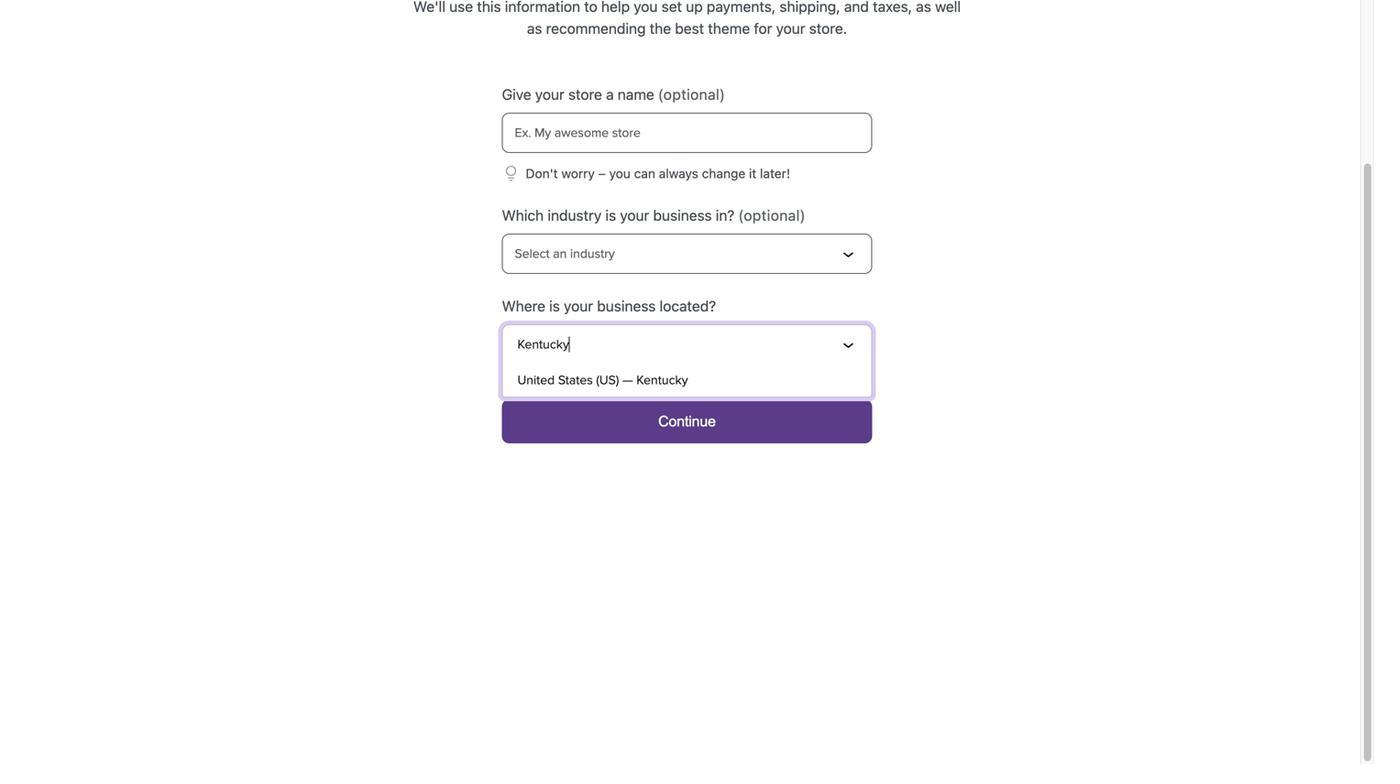 Task type: locate. For each thing, give the bounding box(es) containing it.
1 vertical spatial (
[[739, 207, 744, 224]]

( right the in?
[[739, 207, 744, 224]]

a
[[606, 86, 614, 103]]

0 horizontal spatial )
[[720, 86, 726, 103]]

1 horizontal spatial you
[[634, 0, 658, 15]]

1 horizontal spatial is
[[606, 207, 617, 224]]

is down –
[[606, 207, 617, 224]]

0 vertical spatial )
[[720, 86, 726, 103]]

industry up select an industry
[[548, 207, 602, 224]]

you up the the
[[634, 0, 658, 15]]

) right the in?
[[801, 207, 806, 224]]

0 vertical spatial you
[[634, 0, 658, 15]]

) up ex. my awesome store text box
[[720, 86, 726, 103]]

in?
[[716, 207, 735, 224]]

0 horizontal spatial as
[[527, 20, 543, 37]]

as
[[917, 0, 932, 15], [527, 20, 543, 37]]

0 horizontal spatial you
[[610, 166, 631, 181]]

business
[[654, 207, 712, 224], [597, 298, 656, 315]]

where
[[502, 298, 546, 315]]

don't worry – you can always change it later!
[[526, 166, 791, 181]]

1 vertical spatial is
[[550, 298, 560, 315]]

which
[[502, 207, 544, 224]]

industry right an
[[571, 246, 615, 262]]

1 horizontal spatial optional
[[744, 207, 801, 224]]

0 horizontal spatial is
[[550, 298, 560, 315]]

Select country/region search field
[[518, 336, 838, 354]]

is
[[606, 207, 617, 224], [550, 298, 560, 315]]

–
[[599, 166, 606, 181]]

1 vertical spatial industry
[[571, 246, 615, 262]]

you inside the we'll use this information to help you set up payments, shipping, and taxes, as well as recommending the best theme for your store.
[[634, 0, 658, 15]]

store.
[[810, 20, 848, 37]]

)
[[720, 86, 726, 103], [801, 207, 806, 224]]

1 vertical spatial )
[[801, 207, 806, 224]]

as down 'information'
[[527, 20, 543, 37]]

your right for
[[777, 20, 806, 37]]

1 horizontal spatial )
[[801, 207, 806, 224]]

taxes,
[[873, 0, 913, 15]]

help
[[602, 0, 630, 15]]

0 vertical spatial is
[[606, 207, 617, 224]]

best
[[675, 20, 705, 37]]

optional down later!
[[744, 207, 801, 224]]

industry
[[548, 207, 602, 224], [571, 246, 615, 262]]

your inside the we'll use this information to help you set up payments, shipping, and taxes, as well as recommending the best theme for your store.
[[777, 20, 806, 37]]

0 horizontal spatial optional
[[664, 86, 720, 103]]

optional
[[664, 86, 720, 103], [744, 207, 801, 224]]

we'll
[[414, 0, 446, 15]]

you right –
[[610, 166, 631, 181]]

1 horizontal spatial (
[[739, 207, 744, 224]]

Select an industry search field
[[515, 245, 838, 263]]

as left the well
[[917, 0, 932, 15]]

optional up ex. my awesome store text box
[[664, 86, 720, 103]]

0 vertical spatial (
[[658, 86, 664, 103]]

(us)
[[597, 373, 619, 388]]

continue button
[[502, 400, 873, 444]]

united
[[518, 373, 555, 388]]

continue
[[659, 413, 716, 430]]

located?
[[660, 298, 717, 315]]

up
[[686, 0, 703, 15]]

your
[[777, 20, 806, 37], [536, 86, 565, 103], [620, 207, 650, 224], [564, 298, 594, 315]]

an
[[553, 246, 567, 262]]

business left located?
[[597, 298, 656, 315]]

don't
[[526, 166, 558, 181]]

( right name
[[658, 86, 664, 103]]

is right where
[[550, 298, 560, 315]]

1 horizontal spatial as
[[917, 0, 932, 15]]

0 horizontal spatial (
[[658, 86, 664, 103]]

give
[[502, 86, 532, 103]]

(
[[658, 86, 664, 103], [739, 207, 744, 224]]

you
[[634, 0, 658, 15], [610, 166, 631, 181]]

1 vertical spatial business
[[597, 298, 656, 315]]

always
[[659, 166, 699, 181]]

payments,
[[707, 0, 776, 15]]

business up select an industry search box
[[654, 207, 712, 224]]



Task type: describe. For each thing, give the bounding box(es) containing it.
your right give
[[536, 86, 565, 103]]

can
[[634, 166, 656, 181]]

1 vertical spatial optional
[[744, 207, 801, 224]]

your down can
[[620, 207, 650, 224]]

united states (us) — kentucky button
[[503, 364, 872, 397]]

your down select an industry
[[564, 298, 594, 315]]

states
[[558, 373, 593, 388]]

0 vertical spatial as
[[917, 0, 932, 15]]

where is your business located?
[[502, 298, 717, 315]]

0 vertical spatial business
[[654, 207, 712, 224]]

0 vertical spatial optional
[[664, 86, 720, 103]]

for
[[754, 20, 773, 37]]

information
[[505, 0, 581, 15]]

name
[[618, 86, 655, 103]]

united states (us) — kentucky
[[518, 373, 688, 388]]

use
[[450, 0, 473, 15]]

—
[[623, 373, 633, 388]]

change
[[702, 166, 746, 181]]

Ex. My awesome store text field
[[502, 113, 873, 153]]

give your store a name ( optional )
[[502, 86, 726, 103]]

it
[[749, 166, 757, 181]]

to
[[584, 0, 598, 15]]

store
[[569, 86, 603, 103]]

theme
[[708, 20, 750, 37]]

we'll use this information to help you set up payments, shipping, and taxes, as well as recommending the best theme for your store.
[[414, 0, 961, 37]]

shipping,
[[780, 0, 841, 15]]

well
[[936, 0, 961, 15]]

select an industry
[[515, 246, 615, 262]]

1 vertical spatial you
[[610, 166, 631, 181]]

and
[[845, 0, 869, 15]]

set
[[662, 0, 682, 15]]

worry
[[562, 166, 595, 181]]

1 vertical spatial as
[[527, 20, 543, 37]]

the
[[650, 20, 672, 37]]

recommending
[[546, 20, 646, 37]]

0 vertical spatial industry
[[548, 207, 602, 224]]

this
[[477, 0, 501, 15]]

later!
[[760, 166, 791, 181]]

which industry is your business in? ( optional )
[[502, 207, 806, 224]]

select
[[515, 246, 550, 262]]

kentucky
[[637, 373, 688, 388]]



Task type: vqa. For each thing, say whether or not it's contained in the screenshot.
the bottommost YOU
yes



